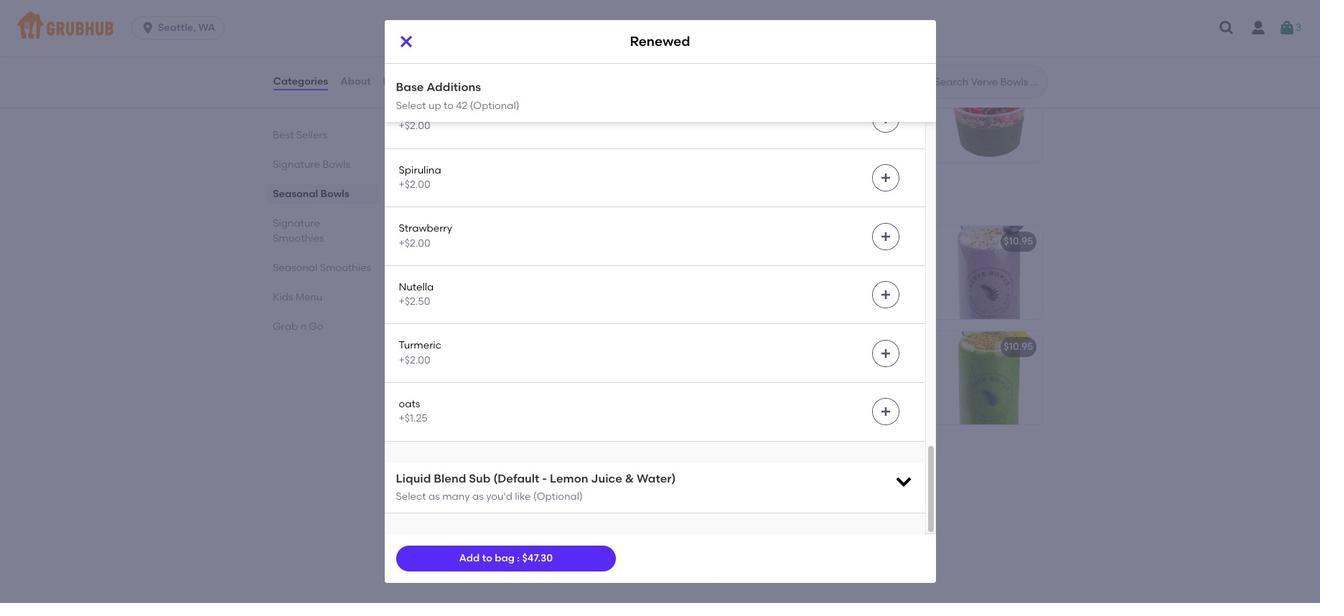 Task type: describe. For each thing, give the bounding box(es) containing it.
oats,
[[775, 285, 799, 297]]

pollen,
[[797, 376, 830, 388]]

banana, inside * performance * banana, blueberry, choice of protein powder, peanut butter, oats, house-made almond milk
[[820, 256, 862, 268]]

0 vertical spatial and
[[787, 128, 806, 140]]

+$2.50
[[399, 296, 430, 308]]

recovery
[[419, 236, 465, 248]]

lemon inside mango, pineapple, banana, ginger, house-made lemon juice, water
[[484, 376, 514, 388]]

liquid
[[396, 472, 431, 486]]

1 as from the left
[[428, 491, 440, 503]]

organic
[[827, 142, 865, 155]]

sorbet
[[765, 99, 796, 111]]

choice inside * performance * banana, blueberry, choice of protein powder, peanut butter, oats, house-made almond milk
[[740, 271, 773, 283]]

house- inside * performance * banana, choice of protein powder, peanut butter, house-made almond milk
[[419, 285, 452, 297]]

seattle, wa button
[[131, 17, 230, 39]]

almond inside * performance * banana, choice of protein powder, peanut butter, house-made almond milk
[[484, 285, 521, 297]]

+$1.25
[[399, 413, 428, 425]]

smoothie
[[483, 498, 529, 511]]

kids
[[272, 291, 293, 304]]

peanut inside * performance * banana, choice of protein powder, peanut butter, house-made almond milk
[[498, 271, 533, 283]]

almond inside * performance * banana, blueberry, choice of protein powder, peanut butter, oats, house-made almond milk
[[866, 285, 904, 297]]

house- inside mango, pineapple, banana, ginger, house-made lemon juice, water
[[419, 376, 452, 388]]

1 horizontal spatial signature smoothies
[[407, 193, 564, 211]]

nutella +$2.50
[[399, 281, 434, 308]]

milk inside * performance * banana, blueberry, choice of protein powder, peanut butter, oats, house-made almond milk
[[740, 300, 760, 312]]

bee
[[776, 376, 795, 388]]

peanut inside * performance * banana, blueberry, choice of protein powder, peanut butter, oats, house-made almond milk
[[866, 271, 902, 283]]

chagaccino smoothie button
[[410, 489, 720, 582]]

milk.
[[740, 142, 763, 155]]

$14.50
[[999, 78, 1030, 91]]

+$2.00 for strawberry +$2.00
[[399, 237, 430, 249]]

spirulina
[[399, 164, 441, 176]]

seattle,
[[158, 22, 196, 34]]

0 vertical spatial seasonal bowls
[[407, 35, 525, 53]]

Search Verve Bowls - Capitol Hill search field
[[933, 75, 1043, 89]]

almond inside açai sorbet blended with avocado, banana, spinach, kale, green spirulina, and house-made almond milk. topped with organic granola, strawberries, and cacao nibs.
[[873, 128, 911, 140]]

1 vertical spatial renewed
[[419, 341, 465, 353]]

pineapple, for lemon
[[459, 361, 511, 374]]

seasonal up uncrustabowl
[[407, 35, 477, 53]]

performance for protein
[[426, 256, 489, 268]]

+$2.00 for turmeric +$2.00
[[399, 354, 430, 367]]

nutella
[[399, 281, 434, 293]]

choice inside * performance * banana, choice of protein powder, peanut butter, house-made almond milk
[[543, 256, 575, 268]]

svg image inside seattle, wa button
[[141, 21, 155, 35]]

chagaccino
[[419, 498, 480, 511]]

(default
[[493, 472, 539, 486]]

* performance * banana, blueberry, choice of protein powder, peanut butter, oats, house-made almond milk
[[740, 256, 913, 312]]

green
[[853, 113, 881, 126]]

juice, inside mango, pineapple, banana, ginger, house-made lemon juice, water
[[517, 376, 542, 388]]

uncrustabowl
[[419, 78, 488, 91]]

signature bowls
[[272, 159, 350, 171]]

base additions select up to 42 (optional)
[[396, 80, 520, 112]]

blue protein image
[[934, 226, 1042, 320]]

1 vertical spatial with
[[804, 142, 825, 155]]

house- inside * performance * banana, blueberry, choice of protein powder, peanut butter, oats, house-made almond milk
[[801, 285, 835, 297]]

kids menu
[[272, 291, 322, 304]]

svg image for turmeric +$2.00
[[880, 348, 891, 359]]

blueberry,
[[864, 256, 913, 268]]

protein inside * performance * banana, choice of protein powder, peanut butter, house-made almond milk
[[419, 271, 454, 283]]

svg image inside 3 button
[[1278, 19, 1296, 37]]

turmeric
[[399, 340, 442, 352]]

:
[[517, 553, 520, 565]]

topped
[[765, 142, 802, 155]]

juice
[[591, 472, 622, 486]]

uncrustabowl button
[[410, 69, 720, 162]]

chagaccino smoothie image
[[613, 489, 720, 582]]

$10.95 for * performance * banana, blueberry, choice of protein powder, peanut butter, oats, house-made almond milk
[[1004, 236, 1033, 248]]

additions
[[427, 80, 481, 94]]

(optional) inside liquid blend sub (default - lemon juice & water) select as many as you'd like (optional)
[[533, 491, 583, 503]]

categories button
[[272, 56, 329, 108]]

1 vertical spatial signature smoothies
[[272, 217, 324, 245]]

oats +$1.25
[[399, 398, 428, 425]]

select inside liquid blend sub (default - lemon juice & water) select as many as you'd like (optional)
[[396, 491, 426, 503]]

sub
[[469, 472, 491, 486]]

avocado,
[[864, 99, 910, 111]]

banana, inside * performance * banana, choice of protein powder, peanut butter, house-made almond milk
[[499, 256, 540, 268]]

2 vertical spatial signature
[[272, 217, 320, 230]]

1 vertical spatial signature
[[407, 193, 481, 211]]

made inside * performance * banana, blueberry, choice of protein powder, peanut butter, oats, house-made almond milk
[[835, 285, 864, 297]]

main navigation navigation
[[0, 0, 1320, 56]]

0 vertical spatial bowls
[[480, 35, 525, 53]]

grab
[[272, 321, 298, 333]]

$14.50 +
[[999, 78, 1036, 91]]

seattle, wa
[[158, 22, 215, 34]]

$10.95 for mango, pineapple, spinach, kale, ginger, bee pollen, house-made lemon juice, water
[[1004, 341, 1033, 353]]

lemon inside mango, pineapple, spinach, kale, ginger, bee pollen, house-made lemon juice, water
[[740, 391, 771, 403]]

3 button
[[1278, 15, 1301, 41]]

açai sorbet blended with avocado, banana, spinach, kale, green spirulina, and house-made almond milk. topped with organic granola, strawberries, and cacao nibs.
[[740, 99, 911, 169]]

kale yeah image
[[934, 69, 1042, 162]]

many
[[442, 491, 470, 503]]

seasonal down signature bowls
[[272, 188, 318, 200]]

n
[[300, 321, 306, 333]]

juice, inside mango, pineapple, spinach, kale, ginger, bee pollen, house-made lemon juice, water
[[773, 391, 799, 403]]

raspberry
[[399, 47, 449, 59]]

uncrustabowl image
[[613, 69, 720, 162]]

to inside base additions select up to 42 (optional)
[[444, 99, 454, 112]]

select inside base additions select up to 42 (optional)
[[396, 99, 426, 112]]

spinach +$2.00
[[399, 106, 439, 132]]

svg image for oats +$1.25
[[880, 406, 891, 418]]

wa
[[198, 22, 215, 34]]

mango, pineapple, spinach, kale, ginger, bee pollen, house-made lemon juice, water
[[740, 361, 901, 403]]

about button
[[340, 56, 372, 108]]

reviews
[[383, 75, 423, 87]]

oats
[[399, 398, 420, 411]]

svg image for nutella +$2.50
[[880, 289, 891, 301]]

house- inside mango, pineapple, spinach, kale, ginger, bee pollen, house-made lemon juice, water
[[832, 376, 866, 388]]

strawberry
[[399, 223, 452, 235]]



Task type: vqa. For each thing, say whether or not it's contained in the screenshot.
leftmost min
no



Task type: locate. For each thing, give the bounding box(es) containing it.
1 $10.95 from the top
[[1004, 236, 1033, 248]]

0 horizontal spatial choice
[[543, 256, 575, 268]]

pineapple,
[[459, 361, 511, 374], [780, 361, 833, 374]]

mango, down the turmeric
[[419, 361, 456, 374]]

signature
[[272, 159, 320, 171], [407, 193, 481, 211], [272, 217, 320, 230]]

0 vertical spatial $10.95
[[1004, 236, 1033, 248]]

1 horizontal spatial (optional)
[[533, 491, 583, 503]]

protein inside * performance * banana, blueberry, choice of protein powder, peanut butter, oats, house-made almond milk
[[788, 271, 823, 283]]

1 horizontal spatial peanut
[[866, 271, 902, 283]]

1 horizontal spatial spinach,
[[835, 361, 876, 374]]

2 powder, from the left
[[825, 271, 864, 283]]

svg image for spirulina +$2.00
[[880, 172, 891, 184]]

juice,
[[517, 376, 542, 388], [773, 391, 799, 403]]

0 horizontal spatial peanut
[[498, 271, 533, 283]]

0 vertical spatial of
[[578, 256, 588, 268]]

to left bag
[[482, 553, 492, 565]]

0 vertical spatial kale,
[[828, 113, 850, 126]]

add to bag : $47.30
[[459, 553, 553, 565]]

smoothies
[[485, 193, 564, 211], [272, 233, 324, 245], [320, 262, 371, 274], [480, 455, 560, 473]]

seasonal smoothies
[[272, 262, 371, 274], [407, 455, 560, 473]]

1 horizontal spatial renewed
[[630, 33, 690, 50]]

renewed
[[630, 33, 690, 50], [419, 341, 465, 353]]

mango, pineapple, banana, ginger, house-made lemon juice, water
[[419, 361, 590, 388]]

bag
[[495, 553, 515, 565]]

house-
[[808, 128, 842, 140], [419, 285, 452, 297], [801, 285, 835, 297], [419, 376, 452, 388], [832, 376, 866, 388]]

0 horizontal spatial (optional)
[[470, 99, 520, 112]]

+$2.00 down spinach
[[399, 120, 430, 132]]

choice
[[543, 256, 575, 268], [740, 271, 773, 283]]

house- up organic
[[808, 128, 842, 140]]

seasonal smoothies up you'd
[[407, 455, 560, 473]]

mango, for ginger,
[[740, 361, 778, 374]]

0 horizontal spatial seasonal smoothies
[[272, 262, 371, 274]]

1 vertical spatial spinach,
[[835, 361, 876, 374]]

performance inside * performance * banana, blueberry, choice of protein powder, peanut butter, oats, house-made almond milk
[[747, 256, 811, 268]]

0 horizontal spatial milk
[[524, 285, 544, 297]]

milk inside * performance * banana, choice of protein powder, peanut butter, house-made almond milk
[[524, 285, 544, 297]]

1 horizontal spatial choice
[[740, 271, 773, 283]]

butter, inside * performance * banana, choice of protein powder, peanut butter, house-made almond milk
[[535, 271, 567, 283]]

granola,
[[867, 142, 908, 155]]

1 vertical spatial ginger,
[[740, 376, 774, 388]]

mango, inside mango, pineapple, spinach, kale, ginger, bee pollen, house-made lemon juice, water
[[740, 361, 778, 374]]

1 vertical spatial juice,
[[773, 391, 799, 403]]

1 vertical spatial milk
[[740, 300, 760, 312]]

1 vertical spatial (optional)
[[533, 491, 583, 503]]

$10.95
[[1004, 236, 1033, 248], [1004, 341, 1033, 353]]

0 horizontal spatial of
[[578, 256, 588, 268]]

1 horizontal spatial lemon
[[740, 391, 771, 403]]

1 vertical spatial to
[[482, 553, 492, 565]]

+
[[1030, 78, 1036, 91]]

0 vertical spatial signature smoothies
[[407, 193, 564, 211]]

powder, inside * performance * banana, choice of protein powder, peanut butter, house-made almond milk
[[456, 271, 495, 283]]

ginger, inside mango, pineapple, banana, ginger, house-made lemon juice, water
[[557, 361, 590, 374]]

0 horizontal spatial renewed
[[419, 341, 465, 353]]

1 vertical spatial choice
[[740, 271, 773, 283]]

1 horizontal spatial as
[[472, 491, 484, 503]]

raspberry +$2.00
[[399, 47, 449, 74]]

lemon
[[550, 472, 588, 486]]

(optional)
[[470, 99, 520, 112], [533, 491, 583, 503]]

lemon
[[484, 376, 514, 388], [740, 391, 771, 403]]

1 horizontal spatial performance
[[747, 256, 811, 268]]

1 vertical spatial seasonal bowls
[[272, 188, 349, 200]]

svg image down mango, pineapple, spinach, kale, ginger, bee pollen, house-made lemon juice, water
[[880, 406, 891, 418]]

svg image
[[397, 33, 415, 50], [880, 172, 891, 184], [880, 289, 891, 301], [880, 348, 891, 359], [880, 406, 891, 418]]

menu
[[295, 291, 322, 304]]

mango,
[[419, 361, 456, 374], [740, 361, 778, 374]]

1 vertical spatial $10.95
[[1004, 341, 1033, 353]]

pineapple, up 'pollen,'
[[780, 361, 833, 374]]

0 horizontal spatial signature smoothies
[[272, 217, 324, 245]]

0 horizontal spatial as
[[428, 491, 440, 503]]

0 horizontal spatial juice,
[[517, 376, 542, 388]]

1 horizontal spatial juice,
[[773, 391, 799, 403]]

0 horizontal spatial performance
[[426, 256, 489, 268]]

1 vertical spatial seasonal smoothies
[[407, 455, 560, 473]]

svg image up the reviews
[[397, 33, 415, 50]]

best sellers
[[272, 129, 327, 141]]

1 horizontal spatial water
[[801, 391, 829, 403]]

with up green
[[841, 99, 862, 111]]

0 vertical spatial select
[[396, 99, 426, 112]]

1 horizontal spatial pineapple,
[[780, 361, 833, 374]]

up
[[428, 99, 441, 112]]

house- inside açai sorbet blended with avocado, banana, spinach, kale, green spirulina, and house-made almond milk. topped with organic granola, strawberries, and cacao nibs.
[[808, 128, 842, 140]]

spirulina +$2.00
[[399, 164, 441, 191]]

bowls down sellers
[[322, 159, 350, 171]]

1 horizontal spatial with
[[841, 99, 862, 111]]

0 vertical spatial spinach,
[[784, 113, 825, 126]]

banana,
[[740, 113, 782, 126], [499, 256, 540, 268], [820, 256, 862, 268], [513, 361, 555, 374]]

house- down turmeric +$2.00 at the bottom left of the page
[[419, 376, 452, 388]]

5 +$2.00 from the top
[[399, 354, 430, 367]]

house- down recovery
[[419, 285, 452, 297]]

signature up strawberry
[[407, 193, 481, 211]]

2 select from the top
[[396, 491, 426, 503]]

1 vertical spatial select
[[396, 491, 426, 503]]

2 * from the left
[[492, 256, 496, 268]]

made
[[842, 128, 871, 140], [452, 285, 481, 297], [835, 285, 864, 297], [452, 376, 481, 388], [866, 376, 895, 388]]

performance for of
[[747, 256, 811, 268]]

select down 'base'
[[396, 99, 426, 112]]

&
[[625, 472, 634, 486]]

(optional) down lemon
[[533, 491, 583, 503]]

+$2.00 down spirulina
[[399, 179, 430, 191]]

1 performance from the left
[[426, 256, 489, 268]]

2 performance from the left
[[747, 256, 811, 268]]

0 vertical spatial to
[[444, 99, 454, 112]]

*
[[419, 256, 423, 268], [492, 256, 496, 268], [740, 256, 745, 268], [813, 256, 818, 268]]

1 select from the top
[[396, 99, 426, 112]]

3 +$2.00 from the top
[[399, 179, 430, 191]]

spirulina,
[[740, 128, 784, 140]]

1 vertical spatial kale,
[[879, 361, 901, 374]]

3 * from the left
[[740, 256, 745, 268]]

of inside * performance * banana, blueberry, choice of protein powder, peanut butter, oats, house-made almond milk
[[776, 271, 785, 283]]

2 +$2.00 from the top
[[399, 120, 430, 132]]

0 horizontal spatial ginger,
[[557, 361, 590, 374]]

you'd
[[486, 491, 512, 503]]

butter,
[[535, 271, 567, 283], [740, 285, 772, 297]]

pineapple, inside mango, pineapple, spinach, kale, ginger, bee pollen, house-made lemon juice, water
[[780, 361, 833, 374]]

nibs.
[[861, 157, 884, 169]]

$47.30
[[522, 553, 553, 565]]

of inside * performance * banana, choice of protein powder, peanut butter, house-made almond milk
[[578, 256, 588, 268]]

made inside mango, pineapple, spinach, kale, ginger, bee pollen, house-made lemon juice, water
[[866, 376, 895, 388]]

2 $10.95 from the top
[[1004, 341, 1033, 353]]

spinach, inside açai sorbet blended with avocado, banana, spinach, kale, green spirulina, and house-made almond milk. topped with organic granola, strawberries, and cacao nibs.
[[784, 113, 825, 126]]

ginger, inside mango, pineapple, spinach, kale, ginger, bee pollen, house-made lemon juice, water
[[740, 376, 774, 388]]

and left cacao
[[805, 157, 825, 169]]

svg image down blueberry, on the right of the page
[[880, 289, 891, 301]]

1 vertical spatial and
[[805, 157, 825, 169]]

0 vertical spatial ginger,
[[557, 361, 590, 374]]

signature down best sellers
[[272, 159, 320, 171]]

1 vertical spatial water
[[801, 391, 829, 403]]

banana, inside açai sorbet blended with avocado, banana, spinach, kale, green spirulina, and house-made almond milk. topped with organic granola, strawberries, and cacao nibs.
[[740, 113, 782, 126]]

best
[[272, 129, 293, 141]]

spinach, inside mango, pineapple, spinach, kale, ginger, bee pollen, house-made lemon juice, water
[[835, 361, 876, 374]]

0 horizontal spatial butter,
[[535, 271, 567, 283]]

grab n go
[[272, 321, 323, 333]]

2 peanut from the left
[[866, 271, 902, 283]]

blend
[[434, 472, 466, 486]]

turmeric +$2.00
[[399, 340, 442, 367]]

water)
[[637, 472, 676, 486]]

1 +$2.00 from the top
[[399, 62, 430, 74]]

like
[[515, 491, 531, 503]]

1 horizontal spatial milk
[[740, 300, 760, 312]]

1 horizontal spatial powder,
[[825, 271, 864, 283]]

powder, inside * performance * banana, blueberry, choice of protein powder, peanut butter, oats, house-made almond milk
[[825, 271, 864, 283]]

1 pineapple, from the left
[[459, 361, 511, 374]]

strawberries,
[[740, 157, 803, 169]]

1 vertical spatial of
[[776, 271, 785, 283]]

+$2.00 inside raspberry +$2.00
[[399, 62, 430, 74]]

1 horizontal spatial kale,
[[879, 361, 901, 374]]

about
[[340, 75, 371, 87]]

water inside mango, pineapple, banana, ginger, house-made lemon juice, water
[[545, 376, 573, 388]]

spinach
[[399, 106, 439, 118]]

+$2.00 inside strawberry +$2.00
[[399, 237, 430, 249]]

0 horizontal spatial mango,
[[419, 361, 456, 374]]

signature smoothies up recovery
[[407, 193, 564, 211]]

milk
[[524, 285, 544, 297], [740, 300, 760, 312]]

1 * from the left
[[419, 256, 423, 268]]

0 horizontal spatial spinach,
[[784, 113, 825, 126]]

seasonal bowls
[[407, 35, 525, 53], [272, 188, 349, 200]]

0 vertical spatial lemon
[[484, 376, 514, 388]]

seasonal bowls down signature bowls
[[272, 188, 349, 200]]

bee green image
[[934, 332, 1042, 425]]

mango, up bee
[[740, 361, 778, 374]]

of
[[578, 256, 588, 268], [776, 271, 785, 283]]

mango, for house-
[[419, 361, 456, 374]]

kale,
[[828, 113, 850, 126], [879, 361, 901, 374]]

and up topped
[[787, 128, 806, 140]]

0 horizontal spatial with
[[804, 142, 825, 155]]

recovery image
[[613, 226, 720, 320]]

renewed image
[[613, 332, 720, 425]]

sellers
[[296, 129, 327, 141]]

strawberry +$2.00
[[399, 223, 452, 249]]

protein up "oats,"
[[788, 271, 823, 283]]

made inside açai sorbet blended with avocado, banana, spinach, kale, green spirulina, and house-made almond milk. topped with organic granola, strawberries, and cacao nibs.
[[842, 128, 871, 140]]

1 horizontal spatial of
[[776, 271, 785, 283]]

select
[[396, 99, 426, 112], [396, 491, 426, 503]]

1 powder, from the left
[[456, 271, 495, 283]]

pineapple, right turmeric +$2.00 at the bottom left of the page
[[459, 361, 511, 374]]

almond
[[873, 128, 911, 140], [484, 285, 521, 297], [866, 285, 904, 297]]

0 horizontal spatial lemon
[[484, 376, 514, 388]]

2 protein from the left
[[788, 271, 823, 283]]

(optional) inside base additions select up to 42 (optional)
[[470, 99, 520, 112]]

1 horizontal spatial butter,
[[740, 285, 772, 297]]

performance down recovery
[[426, 256, 489, 268]]

svg image down nibs.
[[880, 172, 891, 184]]

performance up "oats,"
[[747, 256, 811, 268]]

chagaccino smoothie
[[419, 498, 529, 511]]

categories
[[273, 75, 328, 87]]

0 vertical spatial seasonal smoothies
[[272, 262, 371, 274]]

house- right 'pollen,'
[[832, 376, 866, 388]]

1 peanut from the left
[[498, 271, 533, 283]]

protein up +$2.50
[[419, 271, 454, 283]]

signature smoothies up kids menu
[[272, 217, 324, 245]]

seasonal bowls up uncrustabowl
[[407, 35, 525, 53]]

0 vertical spatial milk
[[524, 285, 544, 297]]

1 vertical spatial butter,
[[740, 285, 772, 297]]

mango, inside mango, pineapple, banana, ginger, house-made lemon juice, water
[[419, 361, 456, 374]]

blended
[[799, 99, 839, 111]]

cacao
[[827, 157, 859, 169]]

1 vertical spatial bowls
[[322, 159, 350, 171]]

pineapple, for pollen,
[[780, 361, 833, 374]]

0 vertical spatial butter,
[[535, 271, 567, 283]]

4 +$2.00 from the top
[[399, 237, 430, 249]]

+$2.00 for spinach +$2.00
[[399, 120, 430, 132]]

butter, inside * performance * banana, blueberry, choice of protein powder, peanut butter, oats, house-made almond milk
[[740, 285, 772, 297]]

as down sub
[[472, 491, 484, 503]]

0 vertical spatial renewed
[[630, 33, 690, 50]]

with right topped
[[804, 142, 825, 155]]

water inside mango, pineapple, spinach, kale, ginger, bee pollen, house-made lemon juice, water
[[801, 391, 829, 403]]

seasonal smoothies up menu on the left of page
[[272, 262, 371, 274]]

kale, inside açai sorbet blended with avocado, banana, spinach, kale, green spirulina, and house-made almond milk. topped with organic granola, strawberries, and cacao nibs.
[[828, 113, 850, 126]]

1 horizontal spatial protein
[[788, 271, 823, 283]]

0 horizontal spatial pineapple,
[[459, 361, 511, 374]]

made inside * performance * banana, choice of protein powder, peanut butter, house-made almond milk
[[452, 285, 481, 297]]

+$2.00 down strawberry
[[399, 237, 430, 249]]

1 mango, from the left
[[419, 361, 456, 374]]

bowls up uncrustabowl
[[480, 35, 525, 53]]

2 mango, from the left
[[740, 361, 778, 374]]

performance inside * performance * banana, choice of protein powder, peanut butter, house-made almond milk
[[426, 256, 489, 268]]

0 horizontal spatial seasonal bowls
[[272, 188, 349, 200]]

2 vertical spatial bowls
[[320, 188, 349, 200]]

liquid blend sub (default - lemon juice & water) select as many as you'd like (optional)
[[396, 472, 676, 503]]

powder,
[[456, 271, 495, 283], [825, 271, 864, 283]]

0 vertical spatial water
[[545, 376, 573, 388]]

1 vertical spatial lemon
[[740, 391, 771, 403]]

1 horizontal spatial mango,
[[740, 361, 778, 374]]

reviews button
[[382, 56, 424, 108]]

+$2.00 down the turmeric
[[399, 354, 430, 367]]

+$2.00 for spirulina +$2.00
[[399, 179, 430, 191]]

2 pineapple, from the left
[[780, 361, 833, 374]]

spinach,
[[784, 113, 825, 126], [835, 361, 876, 374]]

bowls down signature bowls
[[320, 188, 349, 200]]

42
[[456, 99, 467, 112]]

kale, inside mango, pineapple, spinach, kale, ginger, bee pollen, house-made lemon juice, water
[[879, 361, 901, 374]]

+$2.00 for raspberry +$2.00
[[399, 62, 430, 74]]

as left "many"
[[428, 491, 440, 503]]

+$2.00 inside spirulina +$2.00
[[399, 179, 430, 191]]

water
[[545, 376, 573, 388], [801, 391, 829, 403]]

banana, inside mango, pineapple, banana, ginger, house-made lemon juice, water
[[513, 361, 555, 374]]

1 protein from the left
[[419, 271, 454, 283]]

0 vertical spatial (optional)
[[470, 99, 520, 112]]

to left "42"
[[444, 99, 454, 112]]

1 horizontal spatial seasonal smoothies
[[407, 455, 560, 473]]

base
[[396, 80, 424, 94]]

0 horizontal spatial water
[[545, 376, 573, 388]]

house- right "oats,"
[[801, 285, 835, 297]]

+$2.00 inside spinach +$2.00
[[399, 120, 430, 132]]

performance
[[426, 256, 489, 268], [747, 256, 811, 268]]

3
[[1296, 21, 1301, 34]]

add
[[459, 553, 480, 565]]

0 horizontal spatial protein
[[419, 271, 454, 283]]

(optional) right "42"
[[470, 99, 520, 112]]

ginger,
[[557, 361, 590, 374], [740, 376, 774, 388]]

seasonal up kids menu
[[272, 262, 317, 274]]

go
[[309, 321, 323, 333]]

-
[[542, 472, 547, 486]]

0 horizontal spatial kale,
[[828, 113, 850, 126]]

seasonal up "many"
[[407, 455, 477, 473]]

signature down signature bowls
[[272, 217, 320, 230]]

0 vertical spatial juice,
[[517, 376, 542, 388]]

1 horizontal spatial ginger,
[[740, 376, 774, 388]]

+$2.00 down raspberry
[[399, 62, 430, 74]]

1 horizontal spatial to
[[482, 553, 492, 565]]

+$2.00 inside turmeric +$2.00
[[399, 354, 430, 367]]

0 horizontal spatial powder,
[[456, 271, 495, 283]]

0 horizontal spatial to
[[444, 99, 454, 112]]

select down 'liquid'
[[396, 491, 426, 503]]

svg image up mango, pineapple, spinach, kale, ginger, bee pollen, house-made lemon juice, water
[[880, 348, 891, 359]]

4 * from the left
[[813, 256, 818, 268]]

pineapple, inside mango, pineapple, banana, ginger, house-made lemon juice, water
[[459, 361, 511, 374]]

made inside mango, pineapple, banana, ginger, house-made lemon juice, water
[[452, 376, 481, 388]]

0 vertical spatial signature
[[272, 159, 320, 171]]

2 as from the left
[[472, 491, 484, 503]]

1 horizontal spatial seasonal bowls
[[407, 35, 525, 53]]

* performance * banana, choice of protein powder, peanut butter, house-made almond milk
[[419, 256, 588, 297]]

açai
[[740, 99, 763, 111]]

svg image
[[1218, 19, 1235, 37], [1278, 19, 1296, 37], [141, 21, 155, 35], [880, 55, 891, 67], [880, 114, 891, 125], [880, 231, 891, 242], [893, 471, 913, 491]]

0 vertical spatial choice
[[543, 256, 575, 268]]

0 vertical spatial with
[[841, 99, 862, 111]]



